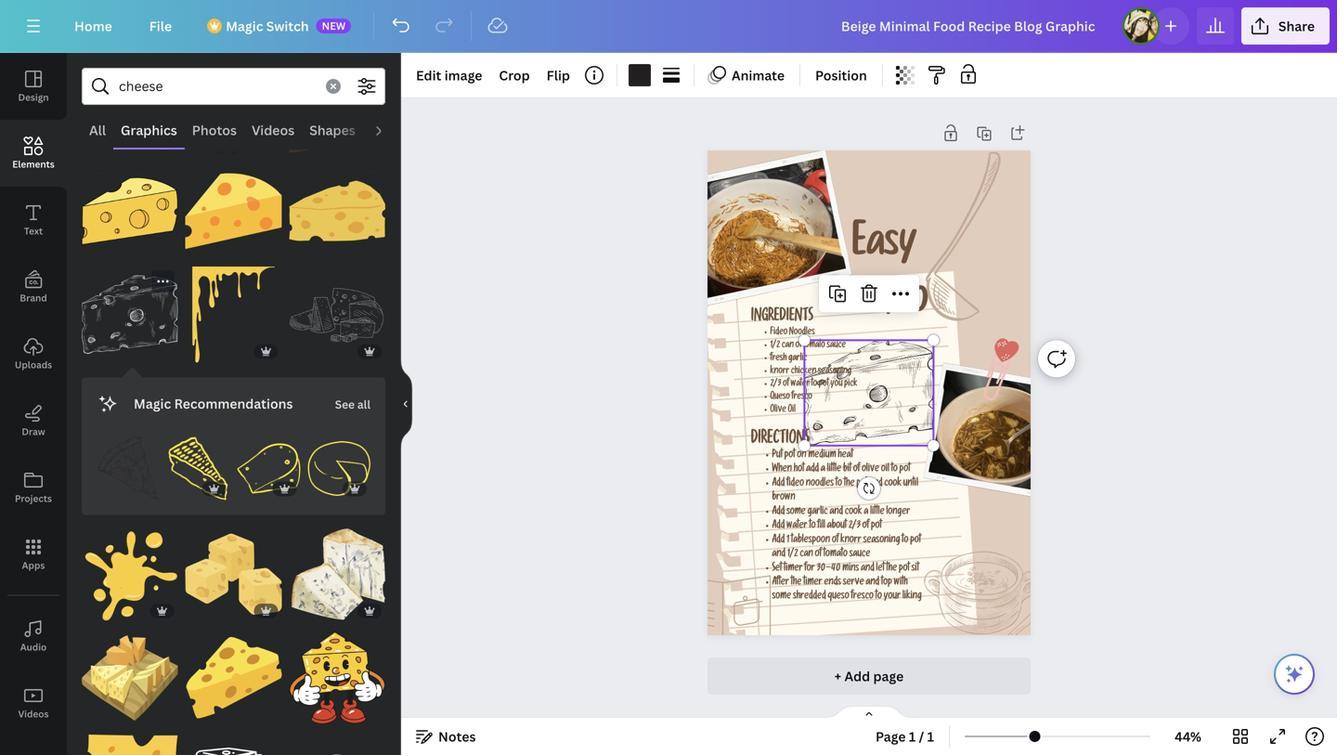 Task type: locate. For each thing, give the bounding box(es) containing it.
videos
[[252, 121, 295, 139], [18, 708, 49, 720]]

timer down for
[[804, 578, 823, 588]]

magic up pizza slice with tomatoes image
[[134, 395, 171, 413]]

magic
[[226, 17, 263, 35], [134, 395, 171, 413]]

with
[[894, 578, 908, 588]]

fideo
[[787, 479, 805, 489]]

1 vertical spatial garlic
[[808, 507, 828, 518]]

0 vertical spatial audio
[[370, 121, 408, 139]]

show pages image
[[825, 705, 914, 720]]

magic for magic switch
[[226, 17, 263, 35]]

printable outlined cheese with holes image
[[82, 163, 178, 259]]

1 horizontal spatial 2/3
[[849, 521, 861, 532]]

1 horizontal spatial 1/2
[[788, 550, 799, 560]]

can inside put pot on medium heat when hot add a little bit of olive oil to pot add fideo noodles to the pot and cook until brown add some garlic and cook a little longer add water to fill about 2/3 of pot add 1 tablespoon of knorr seasoning to pot and 1/2 can of tomato sauce set timer for 30-40 mins and let the pot sit after the timer ends serve and top with some shredded queso fresco to your liking
[[800, 550, 814, 560]]

seasoning
[[818, 367, 852, 377], [864, 536, 901, 546]]

little
[[827, 465, 842, 475], [871, 507, 885, 518]]

to
[[812, 380, 818, 390], [892, 465, 898, 475], [836, 479, 843, 489], [810, 521, 816, 532], [902, 536, 909, 546], [876, 592, 882, 603]]

share
[[1279, 17, 1315, 35]]

0 horizontal spatial audio
[[20, 641, 47, 654]]

garlic up chicken at the right top of page
[[789, 354, 808, 364]]

water up tablespoon
[[787, 521, 808, 532]]

some down brown
[[787, 507, 806, 518]]

yellow cheese sliced image
[[237, 437, 300, 500]]

switch
[[266, 17, 309, 35]]

brand button
[[0, 254, 67, 321]]

pot up sit
[[911, 536, 922, 546]]

and up set
[[772, 550, 786, 560]]

garlic inside put pot on medium heat when hot add a little bit of olive oil to pot add fideo noodles to the pot and cook until brown add some garlic and cook a little longer add water to fill about 2/3 of pot add 1 tablespoon of knorr seasoning to pot and 1/2 can of tomato sauce set timer for 30-40 mins and let the pot sit after the timer ends serve and top with some shredded queso fresco to your liking
[[808, 507, 828, 518]]

0 horizontal spatial seasoning
[[818, 367, 852, 377]]

1 left tablespoon
[[787, 536, 790, 546]]

1 horizontal spatial timer
[[804, 578, 823, 588]]

photos button
[[185, 112, 244, 148]]

1 horizontal spatial magic
[[226, 17, 263, 35]]

can up for
[[800, 550, 814, 560]]

animate button
[[702, 60, 793, 90]]

oil
[[788, 406, 796, 416]]

1 vertical spatial audio
[[20, 641, 47, 654]]

the right after
[[791, 578, 802, 588]]

side panel tab list
[[0, 53, 67, 755]]

0 horizontal spatial videos
[[18, 708, 49, 720]]

0 horizontal spatial little
[[827, 465, 842, 475]]

tomato inside put pot on medium heat when hot add a little bit of olive oil to pot add fideo noodles to the pot and cook until brown add some garlic and cook a little longer add water to fill about 2/3 of pot add 1 tablespoon of knorr seasoning to pot and 1/2 can of tomato sauce set timer for 30-40 mins and let the pot sit after the timer ends serve and top with some shredded queso fresco to your liking
[[824, 550, 848, 560]]

top
[[882, 578, 893, 588]]

pot left sit
[[899, 564, 910, 574]]

position button
[[808, 60, 875, 90]]

1 vertical spatial 1/2
[[788, 550, 799, 560]]

canva assistant image
[[1284, 663, 1306, 686]]

1/2
[[771, 341, 780, 351], [788, 550, 799, 560]]

1 vertical spatial fideo
[[771, 328, 788, 338]]

some down after
[[772, 592, 792, 603]]

1 vertical spatial audio button
[[0, 603, 67, 670]]

0 vertical spatial videos button
[[244, 112, 302, 148]]

+
[[835, 668, 842, 685]]

liking
[[903, 592, 922, 603]]

ingredients
[[751, 310, 814, 326]]

garlic inside fideo noodles 1/2 can of tomato sauce fresh garlic knorr chicken seasoning 2/3 of water to pot you pick queso fresco olive oil
[[789, 354, 808, 364]]

water down chicken at the right top of page
[[791, 380, 810, 390]]

some
[[787, 507, 806, 518], [772, 592, 792, 603]]

to down chicken at the right top of page
[[812, 380, 818, 390]]

elements button
[[0, 120, 67, 187]]

sauce up mins
[[850, 550, 871, 560]]

tomato down the noodles
[[804, 341, 826, 351]]

1 vertical spatial seasoning
[[864, 536, 901, 546]]

flip button
[[539, 60, 578, 90]]

you
[[831, 380, 843, 390]]

longer
[[887, 507, 911, 518]]

0 horizontal spatial 1/2
[[771, 341, 780, 351]]

fideo down ingredients
[[771, 328, 788, 338]]

knorr inside put pot on medium heat when hot add a little bit of olive oil to pot add fideo noodles to the pot and cook until brown add some garlic and cook a little longer add water to fill about 2/3 of pot add 1 tablespoon of knorr seasoning to pot and 1/2 can of tomato sauce set timer for 30-40 mins and let the pot sit after the timer ends serve and top with some shredded queso fresco to your liking
[[841, 536, 862, 546]]

for
[[805, 564, 815, 574]]

0 vertical spatial timer
[[784, 564, 803, 574]]

projects
[[15, 492, 52, 505]]

seasoning up let
[[864, 536, 901, 546]]

brown
[[772, 493, 796, 504]]

chicken
[[791, 367, 817, 377]]

1 horizontal spatial fresco
[[851, 592, 874, 603]]

position
[[816, 66, 867, 84]]

noodles
[[806, 479, 834, 489]]

0 vertical spatial sauce
[[827, 341, 846, 351]]

tomato inside fideo noodles 1/2 can of tomato sauce fresh garlic knorr chicken seasoning 2/3 of water to pot you pick queso fresco olive oil
[[804, 341, 826, 351]]

1 vertical spatial knorr
[[841, 536, 862, 546]]

seasoning up the you
[[818, 367, 852, 377]]

1 vertical spatial magic
[[134, 395, 171, 413]]

cook up about
[[845, 507, 863, 518]]

1/2 up fresh
[[771, 341, 780, 351]]

0 horizontal spatial 1
[[787, 536, 790, 546]]

0 vertical spatial knorr
[[771, 367, 790, 377]]

2/3 right about
[[849, 521, 861, 532]]

little left bit
[[827, 465, 842, 475]]

olive
[[771, 406, 787, 416]]

0 horizontal spatial videos button
[[0, 670, 67, 737]]

0 vertical spatial magic
[[226, 17, 263, 35]]

1 horizontal spatial videos
[[252, 121, 295, 139]]

1 right /
[[928, 728, 935, 746]]

and down "olive"
[[870, 479, 883, 489]]

2/3 up queso
[[771, 380, 782, 390]]

to left your
[[876, 592, 882, 603]]

olive
[[862, 465, 880, 475]]

1 horizontal spatial can
[[800, 550, 814, 560]]

0 horizontal spatial fresco
[[792, 393, 813, 403]]

the down bit
[[844, 479, 855, 489]]

1 horizontal spatial seasoning
[[864, 536, 901, 546]]

home link
[[59, 7, 127, 45]]

tomato
[[804, 341, 826, 351], [824, 550, 848, 560]]

water inside put pot on medium heat when hot add a little bit of olive oil to pot add fideo noodles to the pot and cook until brown add some garlic and cook a little longer add water to fill about 2/3 of pot add 1 tablespoon of knorr seasoning to pot and 1/2 can of tomato sauce set timer for 30-40 mins and let the pot sit after the timer ends serve and top with some shredded queso fresco to your liking
[[787, 521, 808, 532]]

can inside fideo noodles 1/2 can of tomato sauce fresh garlic knorr chicken seasoning 2/3 of water to pot you pick queso fresco olive oil
[[782, 341, 794, 351]]

audio down apps
[[20, 641, 47, 654]]

1 horizontal spatial sauce
[[850, 550, 871, 560]]

1 horizontal spatial 1
[[909, 728, 916, 746]]

1 horizontal spatial audio
[[370, 121, 408, 139]]

audio right shapes
[[370, 121, 408, 139]]

0 vertical spatial audio button
[[363, 112, 415, 148]]

2 horizontal spatial the
[[887, 564, 898, 574]]

cute messy cutout cheese image
[[289, 163, 386, 259]]

yellow round cheese outlined image
[[308, 437, 371, 500]]

put
[[772, 451, 783, 461]]

add
[[772, 479, 785, 489], [772, 507, 785, 518], [772, 521, 785, 532], [772, 536, 785, 546], [845, 668, 871, 685]]

medium
[[809, 451, 837, 461]]

cheese splatter image
[[82, 526, 178, 623]]

knorr down about
[[841, 536, 862, 546]]

a right add at the right of page
[[821, 465, 826, 475]]

tablespoon
[[792, 536, 831, 546]]

of down the noodles
[[796, 341, 802, 351]]

fideo inside fideo noodles 1/2 can of tomato sauce fresh garlic knorr chicken seasoning 2/3 of water to pot you pick queso fresco olive oil
[[771, 328, 788, 338]]

0 horizontal spatial timer
[[784, 564, 803, 574]]

1 vertical spatial tomato
[[824, 550, 848, 560]]

1 vertical spatial water
[[787, 521, 808, 532]]

to inside fideo noodles 1/2 can of tomato sauce fresh garlic knorr chicken seasoning 2/3 of water to pot you pick queso fresco olive oil
[[812, 380, 818, 390]]

garlic up fill
[[808, 507, 828, 518]]

edit image
[[416, 66, 483, 84]]

audio button down apps
[[0, 603, 67, 670]]

pot left the you
[[819, 380, 829, 390]]

knorr down fresh
[[771, 367, 790, 377]]

1 horizontal spatial a
[[864, 507, 869, 518]]

2/3 inside put pot on medium heat when hot add a little bit of olive oil to pot add fideo noodles to the pot and cook until brown add some garlic and cook a little longer add water to fill about 2/3 of pot add 1 tablespoon of knorr seasoning to pot and 1/2 can of tomato sauce set timer for 30-40 mins and let the pot sit after the timer ends serve and top with some shredded queso fresco to your liking
[[849, 521, 861, 532]]

Design title text field
[[827, 7, 1116, 45]]

to down longer
[[902, 536, 909, 546]]

+ add page button
[[708, 658, 1031, 695]]

1 inside put pot on medium heat when hot add a little bit of olive oil to pot add fideo noodles to the pot and cook until brown add some garlic and cook a little longer add water to fill about 2/3 of pot add 1 tablespoon of knorr seasoning to pot and 1/2 can of tomato sauce set timer for 30-40 mins and let the pot sit after the timer ends serve and top with some shredded queso fresco to your liking
[[787, 536, 790, 546]]

file button
[[134, 7, 187, 45]]

pot right about
[[871, 521, 882, 532]]

1 vertical spatial videos
[[18, 708, 49, 720]]

0 horizontal spatial a
[[821, 465, 826, 475]]

the right let
[[887, 564, 898, 574]]

uploads
[[15, 359, 52, 371]]

0 horizontal spatial knorr
[[771, 367, 790, 377]]

0 vertical spatial cook
[[885, 479, 902, 489]]

1 vertical spatial can
[[800, 550, 814, 560]]

fideo for fideo
[[852, 284, 929, 326]]

crop button
[[492, 60, 538, 90]]

0 vertical spatial seasoning
[[818, 367, 852, 377]]

1 left /
[[909, 728, 916, 746]]

fresco down serve
[[851, 592, 874, 603]]

timer right set
[[784, 564, 803, 574]]

0 vertical spatial a
[[821, 465, 826, 475]]

1 vertical spatial sauce
[[850, 550, 871, 560]]

0 vertical spatial can
[[782, 341, 794, 351]]

home
[[74, 17, 112, 35]]

of right about
[[863, 521, 870, 532]]

and
[[870, 479, 883, 489], [830, 507, 844, 518], [772, 550, 786, 560], [861, 564, 875, 574], [866, 578, 880, 588]]

to left fill
[[810, 521, 816, 532]]

0 vertical spatial water
[[791, 380, 810, 390]]

text
[[24, 225, 43, 237]]

cook
[[885, 479, 902, 489], [845, 507, 863, 518]]

notes button
[[409, 722, 484, 752]]

1/2 down tablespoon
[[788, 550, 799, 560]]

1 vertical spatial timer
[[804, 578, 823, 588]]

garlic
[[789, 354, 808, 364], [808, 507, 828, 518]]

videos button
[[244, 112, 302, 148], [0, 670, 67, 737]]

0 vertical spatial fideo
[[852, 284, 929, 326]]

group
[[82, 59, 178, 155], [185, 59, 282, 155], [289, 59, 386, 155], [82, 152, 178, 259], [185, 152, 282, 259], [289, 152, 386, 259], [185, 255, 282, 363], [82, 267, 178, 363], [289, 267, 386, 363], [97, 426, 160, 500], [167, 426, 230, 500], [237, 426, 300, 500], [308, 426, 371, 500], [82, 515, 178, 623], [289, 515, 386, 623], [185, 526, 282, 623], [82, 619, 178, 726], [185, 619, 282, 726], [289, 619, 386, 726], [82, 723, 178, 755], [289, 723, 386, 755]]

little left longer
[[871, 507, 885, 518]]

1 horizontal spatial audio button
[[363, 112, 415, 148]]

cheese wedge image
[[289, 59, 386, 155]]

magic switch
[[226, 17, 309, 35]]

knorr
[[771, 367, 790, 377], [841, 536, 862, 546]]

0 vertical spatial fresco
[[792, 393, 813, 403]]

can up fresh
[[782, 341, 794, 351]]

pot up until at the right of page
[[900, 465, 911, 475]]

0 vertical spatial tomato
[[804, 341, 826, 351]]

let
[[877, 564, 885, 574]]

fresco inside fideo noodles 1/2 can of tomato sauce fresh garlic knorr chicken seasoning 2/3 of water to pot you pick queso fresco olive oil
[[792, 393, 813, 403]]

cook down oil
[[885, 479, 902, 489]]

2 horizontal spatial 1
[[928, 728, 935, 746]]

tomato up 40
[[824, 550, 848, 560]]

0 horizontal spatial 2/3
[[771, 380, 782, 390]]

seasoning inside fideo noodles 1/2 can of tomato sauce fresh garlic knorr chicken seasoning 2/3 of water to pot you pick queso fresco olive oil
[[818, 367, 852, 377]]

audio button right shapes
[[363, 112, 415, 148]]

put pot on medium heat when hot add a little bit of olive oil to pot add fideo noodles to the pot and cook until brown add some garlic and cook a little longer add water to fill about 2/3 of pot add 1 tablespoon of knorr seasoning to pot and 1/2 can of tomato sauce set timer for 30-40 mins and let the pot sit after the timer ends serve and top with some shredded queso fresco to your liking
[[772, 451, 922, 603]]

2 vertical spatial the
[[791, 578, 802, 588]]

elements
[[12, 158, 55, 170]]

pot
[[819, 380, 829, 390], [785, 451, 796, 461], [900, 465, 911, 475], [857, 479, 868, 489], [871, 521, 882, 532], [911, 536, 922, 546], [899, 564, 910, 574]]

add
[[807, 465, 819, 475]]

plate of cheese illustration image
[[82, 630, 178, 726]]

1 vertical spatial fresco
[[851, 592, 874, 603]]

0 horizontal spatial magic
[[134, 395, 171, 413]]

1 vertical spatial videos button
[[0, 670, 67, 737]]

laddle icon image
[[889, 148, 1067, 335]]

pot left on
[[785, 451, 796, 461]]

sauce up the you
[[827, 341, 846, 351]]

#231f20 image
[[629, 64, 651, 86]]

1/2 inside put pot on medium heat when hot add a little bit of olive oil to pot add fideo noodles to the pot and cook until brown add some garlic and cook a little longer add water to fill about 2/3 of pot add 1 tablespoon of knorr seasoning to pot and 1/2 can of tomato sauce set timer for 30-40 mins and let the pot sit after the timer ends serve and top with some shredded queso fresco to your liking
[[788, 550, 799, 560]]

0 horizontal spatial can
[[782, 341, 794, 351]]

hide image
[[400, 360, 412, 449]]

0 vertical spatial videos
[[252, 121, 295, 139]]

of up queso
[[783, 380, 789, 390]]

watercolor cheese image
[[289, 526, 386, 623]]

Search elements search field
[[119, 69, 315, 104]]

about
[[827, 521, 847, 532]]

modern cheese illustration image
[[82, 734, 178, 755]]

audio
[[370, 121, 408, 139], [20, 641, 47, 654]]

1 horizontal spatial fideo
[[852, 284, 929, 326]]

fideo down easy
[[852, 284, 929, 326]]

swiss cheese image
[[82, 59, 178, 155]]

fresco up the oil
[[792, 393, 813, 403]]

0 vertical spatial garlic
[[789, 354, 808, 364]]

directions
[[751, 432, 810, 449]]

a left longer
[[864, 507, 869, 518]]

0 vertical spatial 1/2
[[771, 341, 780, 351]]

0 horizontal spatial sauce
[[827, 341, 846, 351]]

0 horizontal spatial fideo
[[771, 328, 788, 338]]

0 horizontal spatial cook
[[845, 507, 863, 518]]

magic inside main 'menu bar'
[[226, 17, 263, 35]]

videos inside side panel tab list
[[18, 708, 49, 720]]

1 horizontal spatial little
[[871, 507, 885, 518]]

ends
[[824, 578, 842, 588]]

cheese cubes illustration image
[[185, 526, 282, 623]]

magic left switch in the left of the page
[[226, 17, 263, 35]]

0 vertical spatial the
[[844, 479, 855, 489]]

when
[[772, 465, 792, 475]]

fideo
[[852, 284, 929, 326], [771, 328, 788, 338]]

0 vertical spatial 2/3
[[771, 380, 782, 390]]

1 vertical spatial the
[[887, 564, 898, 574]]

modern flat cheese illustration image
[[185, 630, 282, 726]]

new
[[322, 19, 346, 33]]

1 vertical spatial 2/3
[[849, 521, 861, 532]]

1 horizontal spatial knorr
[[841, 536, 862, 546]]

timer
[[784, 564, 803, 574], [804, 578, 823, 588]]

pot down "olive"
[[857, 479, 868, 489]]



Task type: vqa. For each thing, say whether or not it's contained in the screenshot.
on
yes



Task type: describe. For each thing, give the bounding box(es) containing it.
0 horizontal spatial the
[[791, 578, 802, 588]]

44%
[[1175, 728, 1202, 746]]

shapes
[[310, 121, 356, 139]]

heat
[[838, 451, 854, 461]]

queso
[[828, 592, 850, 603]]

all
[[358, 397, 371, 412]]

add inside button
[[845, 668, 871, 685]]

swiss cheese illustration image
[[185, 163, 282, 259]]

fideo for fideo noodles 1/2 can of tomato sauce fresh garlic knorr chicken seasoning 2/3 of water to pot you pick queso fresco olive oil
[[771, 328, 788, 338]]

0 horizontal spatial audio button
[[0, 603, 67, 670]]

hot
[[794, 465, 805, 475]]

design
[[18, 91, 49, 104]]

1 vertical spatial some
[[772, 592, 792, 603]]

fill
[[818, 521, 826, 532]]

to right oil
[[892, 465, 898, 475]]

until
[[904, 479, 919, 489]]

uploads button
[[0, 321, 67, 387]]

recommendations
[[174, 395, 293, 413]]

share button
[[1242, 7, 1330, 45]]

main menu bar
[[0, 0, 1338, 53]]

mins
[[843, 564, 860, 574]]

of right bit
[[854, 465, 860, 475]]

audio inside side panel tab list
[[20, 641, 47, 654]]

see all button
[[333, 385, 373, 422]]

44% button
[[1159, 722, 1219, 752]]

2/3 inside fideo noodles 1/2 can of tomato sauce fresh garlic knorr chicken seasoning 2/3 of water to pot you pick queso fresco olive oil
[[771, 380, 782, 390]]

of down about
[[832, 536, 839, 546]]

sauce inside put pot on medium heat when hot add a little bit of olive oil to pot add fideo noodles to the pot and cook until brown add some garlic and cook a little longer add water to fill about 2/3 of pot add 1 tablespoon of knorr seasoning to pot and 1/2 can of tomato sauce set timer for 30-40 mins and let the pot sit after the timer ends serve and top with some shredded queso fresco to your liking
[[850, 550, 871, 560]]

yellow cheese outlined image
[[167, 437, 230, 500]]

40
[[832, 564, 841, 574]]

crop
[[499, 66, 530, 84]]

oil
[[882, 465, 890, 475]]

shredded
[[793, 592, 826, 603]]

noodles
[[790, 328, 815, 338]]

apps button
[[0, 521, 67, 588]]

see
[[335, 397, 355, 412]]

file
[[149, 17, 172, 35]]

fresh
[[771, 354, 787, 364]]

page
[[874, 668, 904, 685]]

easy
[[852, 227, 917, 269]]

after
[[772, 578, 790, 588]]

page
[[876, 728, 906, 746]]

sit
[[912, 564, 920, 574]]

notes
[[438, 728, 476, 746]]

all button
[[82, 112, 113, 148]]

text button
[[0, 187, 67, 254]]

0 vertical spatial some
[[787, 507, 806, 518]]

1 horizontal spatial cook
[[885, 479, 902, 489]]

pot inside fideo noodles 1/2 can of tomato sauce fresh garlic knorr chicken seasoning 2/3 of water to pot you pick queso fresco olive oil
[[819, 380, 829, 390]]

shapes button
[[302, 112, 363, 148]]

pizza slice with tomatoes image
[[97, 437, 160, 500]]

#231f20 image
[[629, 64, 651, 86]]

brand
[[20, 292, 47, 304]]

draw button
[[0, 387, 67, 454]]

and up about
[[830, 507, 844, 518]]

fresco inside put pot on medium heat when hot add a little bit of olive oil to pot add fideo noodles to the pot and cook until brown add some garlic and cook a little longer add water to fill about 2/3 of pot add 1 tablespoon of knorr seasoning to pot and 1/2 can of tomato sauce set timer for 30-40 mins and let the pot sit after the timer ends serve and top with some shredded queso fresco to your liking
[[851, 592, 874, 603]]

water inside fideo noodles 1/2 can of tomato sauce fresh garlic knorr chicken seasoning 2/3 of water to pot you pick queso fresco olive oil
[[791, 380, 810, 390]]

graphics button
[[113, 112, 185, 148]]

edit image button
[[409, 60, 490, 90]]

your
[[884, 592, 901, 603]]

grey line cookbook icon isolated on white background. cooking book icon. recipe book. fork and knife icons. cutlery symbol.  vector illustration image
[[675, 575, 771, 648]]

bit
[[844, 465, 852, 475]]

design button
[[0, 53, 67, 120]]

cartoon character cheese image
[[289, 630, 386, 726]]

draw
[[22, 425, 45, 438]]

set
[[772, 564, 782, 574]]

magic for magic recommendations
[[134, 395, 171, 413]]

1/2 inside fideo noodles 1/2 can of tomato sauce fresh garlic knorr chicken seasoning 2/3 of water to pot you pick queso fresco olive oil
[[771, 341, 780, 351]]

1 horizontal spatial the
[[844, 479, 855, 489]]

1 vertical spatial cook
[[845, 507, 863, 518]]

pick
[[845, 380, 858, 390]]

and left let
[[861, 564, 875, 574]]

+ add page
[[835, 668, 904, 685]]

all
[[89, 121, 106, 139]]

1 vertical spatial little
[[871, 507, 885, 518]]

knorr inside fideo noodles 1/2 can of tomato sauce fresh garlic knorr chicken seasoning 2/3 of water to pot you pick queso fresco olive oil
[[771, 367, 790, 377]]

queso
[[771, 393, 790, 403]]

0 vertical spatial little
[[827, 465, 842, 475]]

and left top
[[866, 578, 880, 588]]

graphics
[[121, 121, 177, 139]]

page 1 / 1
[[876, 728, 935, 746]]

/
[[919, 728, 925, 746]]

fideo noodles 1/2 can of tomato sauce fresh garlic knorr chicken seasoning 2/3 of water to pot you pick queso fresco olive oil
[[771, 328, 858, 416]]

1 horizontal spatial videos button
[[244, 112, 302, 148]]

flip
[[547, 66, 570, 84]]

sauce inside fideo noodles 1/2 can of tomato sauce fresh garlic knorr chicken seasoning 2/3 of water to pot you pick queso fresco olive oil
[[827, 341, 846, 351]]

to right noodles
[[836, 479, 843, 489]]

animate
[[732, 66, 785, 84]]

1 vertical spatial a
[[864, 507, 869, 518]]

edit
[[416, 66, 442, 84]]

cheese character image
[[185, 59, 282, 155]]

serve
[[843, 578, 865, 588]]

corner melting cheese image
[[185, 267, 282, 363]]

image
[[445, 66, 483, 84]]

of up 30-
[[815, 550, 822, 560]]

apps
[[22, 559, 45, 572]]

on
[[797, 451, 807, 461]]

seasoning inside put pot on medium heat when hot add a little bit of olive oil to pot add fideo noodles to the pot and cook until brown add some garlic and cook a little longer add water to fill about 2/3 of pot add 1 tablespoon of knorr seasoning to pot and 1/2 can of tomato sauce set timer for 30-40 mins and let the pot sit after the timer ends serve and top with some shredded queso fresco to your liking
[[864, 536, 901, 546]]

photos
[[192, 121, 237, 139]]

magic recommendations
[[134, 395, 293, 413]]

see all
[[335, 397, 371, 412]]

projects button
[[0, 454, 67, 521]]



